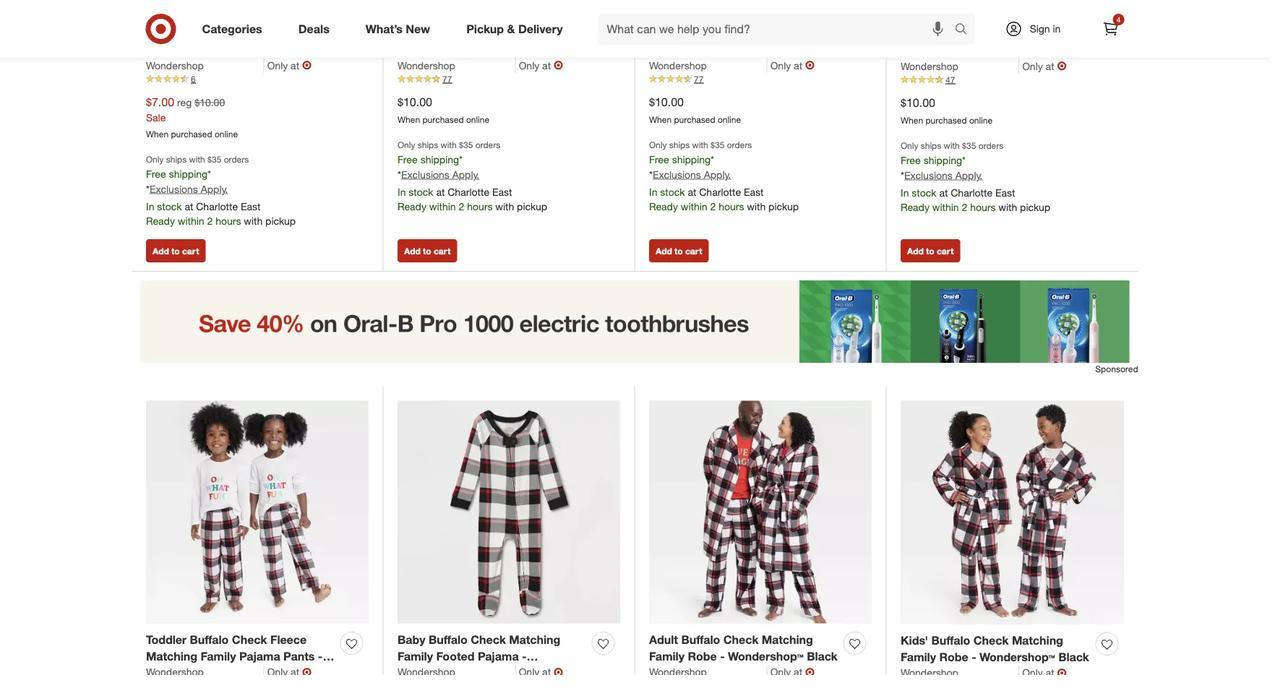 Task type: locate. For each thing, give the bounding box(es) containing it.
check inside adult buffalo check plaid fleece lined pull-on slipper socks with huggable heel & grippers - wondershop™ black/red/blue
[[220, 26, 256, 40]]

adult buffalo check matching family robe - wondershop™ black image
[[649, 401, 872, 624], [649, 401, 872, 624]]

3 to from the left
[[675, 245, 683, 256]]

¬ for adult buffalo check plaid fleece lined pull-on slipper socks with huggable heel & grippers - wondershop™ black/red/blue
[[302, 58, 312, 72]]

pants for women's buffalo check fleece matching family pajama pants - wondershop™ black
[[535, 43, 566, 57]]

charlotte
[[448, 185, 490, 198], [699, 185, 741, 198], [951, 186, 993, 199], [196, 200, 238, 213]]

within for kids' buffalo check fleece matching family pajama pants - wondershop™ black
[[932, 201, 959, 213]]

hours for adult buffalo check plaid fleece lined pull-on slipper socks with huggable heel & grippers - wondershop™ black/red/blue
[[216, 214, 241, 227]]

only ships with $35 orders free shipping * * exclusions apply. in stock at  charlotte east ready within 2 hours with pickup for women's buffalo check fleece matching family pajama pants - wondershop™ black
[[398, 139, 547, 213]]

1 to from the left
[[171, 245, 180, 256]]

within for men's buffalo check fleece matching family pajama pants - wondershop™ black
[[681, 200, 707, 213]]

only ships with $35 orders free shipping * * exclusions apply. in stock at  charlotte east ready within 2 hours with pickup for adult buffalo check plaid fleece lined pull-on slipper socks with huggable heel & grippers - wondershop™ black/red/blue
[[146, 154, 296, 227]]

wondershop link for women's
[[398, 58, 516, 73]]

family inside men's buffalo check fleece matching family pajama pants - wondershop™ black
[[704, 43, 739, 57]]

men's buffalo check fleece matching family pajama pants - wondershop™ black image
[[649, 0, 872, 17], [649, 0, 872, 17]]

3 add to cart button from the left
[[649, 239, 709, 262]]

wondershop link for kids'
[[901, 59, 1020, 74]]

77
[[442, 74, 452, 84], [694, 74, 704, 84]]

apply.
[[452, 168, 480, 181], [704, 168, 731, 181], [956, 169, 983, 181], [201, 183, 228, 195]]

kids' buffalo check matching family robe - wondershop™ black image
[[901, 401, 1124, 624], [901, 401, 1124, 624]]

77 link down the what can we help you find? suggestions appear below search box
[[649, 73, 872, 86]]

men's
[[649, 26, 682, 40]]

matching inside toddler buffalo check fleece matching family pajama pants - wondershop™ black
[[146, 650, 197, 664]]

only
[[267, 59, 288, 72], [519, 59, 539, 72], [770, 59, 791, 72], [1022, 60, 1043, 72], [398, 139, 415, 150], [649, 139, 667, 150], [901, 140, 918, 151], [146, 154, 164, 164]]

cart for men's buffalo check fleece matching family pajama pants - wondershop™ black
[[685, 245, 702, 256]]

matching inside men's buffalo check fleece matching family pajama pants - wondershop™ black
[[649, 43, 701, 57]]

wondershop™ inside adult buffalo check matching family robe - wondershop™ black
[[728, 650, 804, 664]]

1 kids' from the top
[[901, 27, 928, 41]]

east for adult buffalo check plaid fleece lined pull-on slipper socks with huggable heel & grippers - wondershop™ black/red/blue
[[241, 200, 261, 213]]

wondershop link down pickup
[[398, 58, 516, 73]]

adult inside adult buffalo check matching family robe - wondershop™ black
[[649, 633, 678, 647]]

1 vertical spatial adult
[[649, 633, 678, 647]]

pickup
[[517, 200, 547, 213], [769, 200, 799, 213], [1020, 201, 1051, 213], [265, 214, 296, 227]]

kids' inside kids' buffalo check matching family robe - wondershop™ black
[[901, 634, 928, 648]]

add to cart button for adult buffalo check plaid fleece lined pull-on slipper socks with huggable heel & grippers - wondershop™ black/red/blue
[[146, 239, 206, 262]]

1 horizontal spatial robe
[[939, 650, 969, 664]]

& down slipper
[[230, 59, 238, 74]]

pickup for men's buffalo check fleece matching family pajama pants - wondershop™ black
[[769, 200, 799, 213]]

pickup for kids' buffalo check fleece matching family pajama pants - wondershop™ black
[[1020, 201, 1051, 213]]

0 horizontal spatial $10.00 when purchased online
[[398, 95, 489, 125]]

sign
[[1030, 22, 1050, 35]]

shipping for men's buffalo check fleece matching family pajama pants - wondershop™ black
[[672, 153, 711, 166]]

check inside the baby buffalo check matching family footed pajama - wondershop™ black
[[471, 633, 506, 647]]

pants for kids' buffalo check fleece matching family pajama pants - wondershop™ black
[[1038, 44, 1070, 58]]

pants inside men's buffalo check fleece matching family pajama pants - wondershop™ black
[[787, 43, 818, 57]]

check inside kids' buffalo check matching family robe - wondershop™ black
[[974, 634, 1009, 648]]

grippers
[[241, 59, 289, 74]]

online down men's buffalo check fleece matching family pajama pants - wondershop™ black
[[718, 114, 741, 125]]

charlotte for women's buffalo check fleece matching family pajama pants - wondershop™ black
[[448, 185, 490, 198]]

add for adult buffalo check plaid fleece lined pull-on slipper socks with huggable heel & grippers - wondershop™ black/red/blue
[[153, 245, 169, 256]]

exclusions apply. link for women's buffalo check fleece matching family pajama pants - wondershop™ black
[[401, 168, 480, 181]]

pajama
[[491, 43, 532, 57], [742, 43, 783, 57], [994, 44, 1035, 58], [239, 650, 280, 664], [478, 650, 519, 664]]

men's buffalo check fleece matching family pajama pants - wondershop™ black link
[[649, 25, 838, 74]]

only at ¬
[[267, 58, 312, 72], [519, 58, 563, 72], [770, 58, 815, 72], [1022, 59, 1067, 73]]

fleece inside kids' buffalo check fleece matching family pajama pants - wondershop™ black
[[1012, 27, 1048, 41]]

0 vertical spatial adult
[[146, 26, 175, 40]]

shipping
[[420, 153, 459, 166], [672, 153, 711, 166], [924, 154, 962, 166], [169, 167, 208, 180]]

- inside adult buffalo check plaid fleece lined pull-on slipper socks with huggable heel & grippers - wondershop™ black/red/blue
[[292, 59, 297, 74]]

buffalo inside toddler buffalo check fleece matching family pajama pants - wondershop™ black
[[190, 633, 229, 647]]

categories
[[202, 22, 262, 36]]

black inside the baby buffalo check matching family footed pajama - wondershop™ black
[[477, 666, 507, 675]]

black inside toddler buffalo check fleece matching family pajama pants - wondershop™ black
[[225, 666, 256, 675]]

4 add to cart from the left
[[907, 245, 954, 256]]

¬ down the in on the top of the page
[[1057, 59, 1067, 73]]

matching inside women's buffalo check fleece matching family pajama pants - wondershop™ black
[[398, 43, 449, 57]]

1 cart from the left
[[182, 245, 199, 256]]

2 for men's buffalo check fleece matching family pajama pants - wondershop™ black
[[710, 200, 716, 213]]

robe
[[688, 650, 717, 664], [939, 650, 969, 664]]

¬ down deals
[[302, 58, 312, 72]]

buffalo for adult buffalo check matching family robe - wondershop™ black
[[681, 633, 720, 647]]

pants
[[535, 43, 566, 57], [787, 43, 818, 57], [1038, 44, 1070, 58], [283, 650, 315, 664]]

family inside women's buffalo check fleece matching family pajama pants - wondershop™ black
[[452, 43, 488, 57]]

wondershop down lined
[[146, 59, 204, 72]]

1 horizontal spatial &
[[507, 22, 515, 36]]

$10.00 for women's buffalo check fleece matching family pajama pants - wondershop™ black
[[398, 95, 432, 109]]

within for women's buffalo check fleece matching family pajama pants - wondershop™ black
[[429, 200, 456, 213]]

advertisement region
[[132, 281, 1138, 363]]

check for kids' buffalo check matching family robe - wondershop™ black
[[974, 634, 1009, 648]]

check for men's buffalo check fleece matching family pajama pants - wondershop™ black
[[728, 26, 763, 40]]

check
[[220, 26, 256, 40], [493, 26, 528, 40], [728, 26, 763, 40], [974, 27, 1009, 41], [232, 633, 267, 647], [471, 633, 506, 647], [723, 633, 759, 647], [974, 634, 1009, 648]]

fleece
[[289, 26, 326, 40], [532, 26, 568, 40], [766, 26, 802, 40], [1012, 27, 1048, 41], [270, 633, 307, 647]]

1 horizontal spatial 77 link
[[649, 73, 872, 86]]

pajama for men's buffalo check fleece matching family pajama pants - wondershop™ black
[[742, 43, 783, 57]]

& inside adult buffalo check plaid fleece lined pull-on slipper socks with huggable heel & grippers - wondershop™ black/red/blue
[[230, 59, 238, 74]]

4 add to cart button from the left
[[901, 239, 960, 262]]

shipping for kids' buffalo check fleece matching family pajama pants - wondershop™ black
[[924, 154, 962, 166]]

baby buffalo check matching family footed pajama - wondershop™ black
[[398, 633, 561, 675]]

buffalo inside kids' buffalo check matching family robe - wondershop™ black
[[932, 634, 970, 648]]

adult buffalo check matching family robe - wondershop™ black link
[[649, 632, 838, 665]]

check inside men's buffalo check fleece matching family pajama pants - wondershop™ black
[[728, 26, 763, 40]]

east
[[492, 185, 512, 198], [744, 185, 764, 198], [996, 186, 1015, 199], [241, 200, 261, 213]]

kids' for kids' buffalo check matching family robe - wondershop™ black
[[901, 634, 928, 648]]

exclusions apply. link for adult buffalo check plaid fleece lined pull-on slipper socks with huggable heel & grippers - wondershop™ black/red/blue
[[150, 183, 228, 195]]

2 77 link from the left
[[649, 73, 872, 86]]

1 horizontal spatial adult
[[649, 633, 678, 647]]

4 cart from the left
[[937, 245, 954, 256]]

fleece inside women's buffalo check fleece matching family pajama pants - wondershop™ black
[[532, 26, 568, 40]]

- inside toddler buffalo check fleece matching family pajama pants - wondershop™ black
[[318, 650, 323, 664]]

on
[[205, 43, 221, 57]]

pajama inside toddler buffalo check fleece matching family pajama pants - wondershop™ black
[[239, 650, 280, 664]]

0 horizontal spatial 77 link
[[398, 73, 620, 86]]

robe inside kids' buffalo check matching family robe - wondershop™ black
[[939, 650, 969, 664]]

adult buffalo check matching family robe - wondershop™ black
[[649, 633, 838, 664]]

- inside kids' buffalo check matching family robe - wondershop™ black
[[972, 650, 976, 664]]

kids' for kids' buffalo check fleece matching family pajama pants - wondershop™ black
[[901, 27, 928, 41]]

deals
[[298, 22, 329, 36]]

¬ down the what can we help you find? suggestions appear below search box
[[805, 58, 815, 72]]

ready for women's buffalo check fleece matching family pajama pants - wondershop™ black
[[398, 200, 426, 213]]

exclusions
[[401, 168, 450, 181], [653, 168, 701, 181], [904, 169, 953, 181], [150, 183, 198, 195]]

0 horizontal spatial robe
[[688, 650, 717, 664]]

1 add from the left
[[153, 245, 169, 256]]

plaid
[[259, 26, 286, 40]]

only at ¬ down socks
[[267, 58, 312, 72]]

1 vertical spatial &
[[230, 59, 238, 74]]

& inside "link"
[[507, 22, 515, 36]]

- inside kids' buffalo check fleece matching family pajama pants - wondershop™ black
[[1073, 44, 1077, 58]]

footed
[[436, 650, 475, 664]]

$35
[[459, 139, 473, 150], [711, 139, 725, 150], [962, 140, 976, 151], [208, 154, 222, 164]]

0 vertical spatial &
[[507, 22, 515, 36]]

black/red/blue
[[225, 76, 311, 90]]

stock for kids' buffalo check fleece matching family pajama pants - wondershop™ black
[[912, 186, 937, 199]]

within for adult buffalo check plaid fleece lined pull-on slipper socks with huggable heel & grippers - wondershop™ black/red/blue
[[178, 214, 204, 227]]

charlotte for men's buffalo check fleece matching family pajama pants - wondershop™ black
[[699, 185, 741, 198]]

online inside $7.00 reg $10.00 sale when purchased online
[[215, 128, 238, 139]]

wondershop™ inside kids' buffalo check fleece matching family pajama pants - wondershop™ black
[[901, 60, 977, 74]]

$35 for women's buffalo check fleece matching family pajama pants - wondershop™ black
[[459, 139, 473, 150]]

1 add to cart button from the left
[[146, 239, 206, 262]]

online down 47 link
[[969, 115, 993, 126]]

1 horizontal spatial $10.00 when purchased online
[[649, 95, 741, 125]]

0 horizontal spatial adult
[[146, 26, 175, 40]]

1 horizontal spatial 77
[[694, 74, 704, 84]]

add to cart for men's buffalo check fleece matching family pajama pants - wondershop™ black
[[656, 245, 702, 256]]

add to cart button
[[146, 239, 206, 262], [398, 239, 457, 262], [649, 239, 709, 262], [901, 239, 960, 262]]

add for men's buffalo check fleece matching family pajama pants - wondershop™ black
[[656, 245, 672, 256]]

only at ¬ for men's buffalo check fleece matching family pajama pants - wondershop™ black
[[770, 58, 815, 72]]

2 add to cart button from the left
[[398, 239, 457, 262]]

orders for men's buffalo check fleece matching family pajama pants - wondershop™ black
[[727, 139, 752, 150]]

in for kids' buffalo check fleece matching family pajama pants - wondershop™ black
[[901, 186, 909, 199]]

kids' buffalo check fleece matching family pajama pants - wondershop™ black image
[[901, 0, 1124, 18], [901, 0, 1124, 18]]

apply. for kids' buffalo check fleece matching family pajama pants - wondershop™ black
[[956, 169, 983, 181]]

add to cart for women's buffalo check fleece matching family pajama pants - wondershop™ black
[[404, 245, 451, 256]]

toddler buffalo check fleece matching family pajama pants - wondershop™ black image
[[146, 401, 369, 624], [146, 401, 369, 624]]

kids' buffalo check matching family robe - wondershop™ black
[[901, 634, 1089, 664]]

stock for women's buffalo check fleece matching family pajama pants - wondershop™ black
[[409, 185, 433, 198]]

4 link
[[1095, 13, 1127, 45]]

reg
[[177, 96, 192, 109]]

4 add from the left
[[907, 245, 924, 256]]

$10.00
[[398, 95, 432, 109], [649, 95, 684, 109], [901, 96, 935, 110], [195, 96, 225, 109]]

wondershop for men's
[[649, 59, 707, 72]]

only at ¬ down the what can we help you find? suggestions appear below search box
[[770, 58, 815, 72]]

buffalo for kids' buffalo check fleece matching family pajama pants - wondershop™ black
[[932, 27, 970, 41]]

&
[[507, 22, 515, 36], [230, 59, 238, 74]]

¬ down the 'delivery'
[[554, 58, 563, 72]]

free
[[398, 153, 418, 166], [649, 153, 669, 166], [901, 154, 921, 166], [146, 167, 166, 180]]

pajama inside men's buffalo check fleece matching family pajama pants - wondershop™ black
[[742, 43, 783, 57]]

wondershop link down on
[[146, 58, 264, 73]]

matching
[[398, 43, 449, 57], [649, 43, 701, 57], [901, 44, 952, 58], [509, 633, 561, 647], [762, 633, 813, 647], [1012, 634, 1063, 648], [146, 650, 197, 664]]

exclusions for kids' buffalo check fleece matching family pajama pants - wondershop™ black
[[904, 169, 953, 181]]

2 kids' from the top
[[901, 634, 928, 648]]

only at ¬ down the 'delivery'
[[519, 58, 563, 72]]

buffalo for women's buffalo check fleece matching family pajama pants - wondershop™ black
[[451, 26, 490, 40]]

buffalo
[[178, 26, 217, 40], [451, 26, 490, 40], [686, 26, 724, 40], [932, 27, 970, 41], [190, 633, 229, 647], [429, 633, 468, 647], [681, 633, 720, 647], [932, 634, 970, 648]]

0 horizontal spatial 77
[[442, 74, 452, 84]]

1 77 from the left
[[442, 74, 452, 84]]

ships for adult buffalo check plaid fleece lined pull-on slipper socks with huggable heel & grippers - wondershop™ black/red/blue
[[166, 154, 187, 164]]

matching inside adult buffalo check matching family robe - wondershop™ black
[[762, 633, 813, 647]]

wondershop™
[[398, 59, 473, 74], [649, 59, 725, 74], [901, 60, 977, 74], [146, 76, 222, 90], [728, 650, 804, 664], [980, 650, 1055, 664], [146, 666, 222, 675], [398, 666, 473, 675]]

baby
[[398, 633, 425, 647]]

2 horizontal spatial $10.00 when purchased online
[[901, 96, 993, 126]]

buffalo inside women's buffalo check fleece matching family pajama pants - wondershop™ black
[[451, 26, 490, 40]]

online for women's
[[466, 114, 489, 125]]

1 vertical spatial kids'
[[901, 634, 928, 648]]

$10.00 when purchased online for women's buffalo check fleece matching family pajama pants - wondershop™ black
[[398, 95, 489, 125]]

cart
[[182, 245, 199, 256], [434, 245, 451, 256], [685, 245, 702, 256], [937, 245, 954, 256]]

buffalo inside men's buffalo check fleece matching family pajama pants - wondershop™ black
[[686, 26, 724, 40]]

robe inside adult buffalo check matching family robe - wondershop™ black
[[688, 650, 717, 664]]

add to cart for adult buffalo check plaid fleece lined pull-on slipper socks with huggable heel & grippers - wondershop™ black/red/blue
[[153, 245, 199, 256]]

buffalo inside kids' buffalo check fleece matching family pajama pants - wondershop™ black
[[932, 27, 970, 41]]

with
[[303, 43, 326, 57], [441, 139, 457, 150], [692, 139, 708, 150], [944, 140, 960, 151], [189, 154, 205, 164], [495, 200, 514, 213], [747, 200, 766, 213], [999, 201, 1017, 213], [244, 214, 263, 227]]

1 add to cart from the left
[[153, 245, 199, 256]]

wondershop™ inside adult buffalo check plaid fleece lined pull-on slipper socks with huggable heel & grippers - wondershop™ black/red/blue
[[146, 76, 222, 90]]

0 vertical spatial kids'
[[901, 27, 928, 41]]

shipping for adult buffalo check plaid fleece lined pull-on slipper socks with huggable heel & grippers - wondershop™ black/red/blue
[[169, 167, 208, 180]]

women's buffalo check fleece matching family pajama pants - wondershop™ black
[[398, 26, 574, 74]]

wondershop link down the men's
[[649, 58, 768, 73]]

pajama inside kids' buffalo check fleece matching family pajama pants - wondershop™ black
[[994, 44, 1035, 58]]

buffalo inside adult buffalo check matching family robe - wondershop™ black
[[681, 633, 720, 647]]

2 add from the left
[[404, 245, 421, 256]]

wondershop down the women's
[[398, 59, 455, 72]]

2 77 from the left
[[694, 74, 704, 84]]

only at ¬ up 47 link
[[1022, 59, 1067, 73]]

wondershop down the men's
[[649, 59, 707, 72]]

pants inside toddler buffalo check fleece matching family pajama pants - wondershop™ black
[[283, 650, 315, 664]]

2
[[459, 200, 464, 213], [710, 200, 716, 213], [962, 201, 968, 213], [207, 214, 213, 227]]

pants inside women's buffalo check fleece matching family pajama pants - wondershop™ black
[[535, 43, 566, 57]]

online for kids'
[[969, 115, 993, 126]]

apply. for adult buffalo check plaid fleece lined pull-on slipper socks with huggable heel & grippers - wondershop™ black/red/blue
[[201, 183, 228, 195]]

3 add to cart from the left
[[656, 245, 702, 256]]

check inside kids' buffalo check fleece matching family pajama pants - wondershop™ black
[[974, 27, 1009, 41]]

hours
[[467, 200, 493, 213], [719, 200, 744, 213], [970, 201, 996, 213], [216, 214, 241, 227]]

kids' buffalo check matching family robe - wondershop™ black link
[[901, 633, 1090, 666]]

wondershop link
[[146, 58, 264, 73], [398, 58, 516, 73], [649, 58, 768, 73], [901, 59, 1020, 74]]

adult inside adult buffalo check plaid fleece lined pull-on slipper socks with huggable heel & grippers - wondershop™ black/red/blue
[[146, 26, 175, 40]]

add to cart
[[153, 245, 199, 256], [404, 245, 451, 256], [656, 245, 702, 256], [907, 245, 954, 256]]

buffalo inside the baby buffalo check matching family footed pajama - wondershop™ black
[[429, 633, 468, 647]]

to for men's buffalo check fleece matching family pajama pants - wondershop™ black
[[675, 245, 683, 256]]

within
[[429, 200, 456, 213], [681, 200, 707, 213], [932, 201, 959, 213], [178, 214, 204, 227]]

exclusions for men's buffalo check fleece matching family pajama pants - wondershop™ black
[[653, 168, 701, 181]]

exclusions for adult buffalo check plaid fleece lined pull-on slipper socks with huggable heel & grippers - wondershop™ black/red/blue
[[150, 183, 198, 195]]

ready for kids' buffalo check fleece matching family pajama pants - wondershop™ black
[[901, 201, 930, 213]]

2 add to cart from the left
[[404, 245, 451, 256]]

when inside $7.00 reg $10.00 sale when purchased online
[[146, 128, 169, 139]]

check inside women's buffalo check fleece matching family pajama pants - wondershop™ black
[[493, 26, 528, 40]]

in
[[398, 185, 406, 198], [649, 185, 657, 198], [901, 186, 909, 199], [146, 200, 154, 213]]

buffalo inside adult buffalo check plaid fleece lined pull-on slipper socks with huggable heel & grippers - wondershop™ black/red/blue
[[178, 26, 217, 40]]

wondershop link up 47
[[901, 59, 1020, 74]]

3 add from the left
[[656, 245, 672, 256]]

2 to from the left
[[423, 245, 431, 256]]

online down 6 link
[[215, 128, 238, 139]]

black
[[477, 59, 507, 74], [728, 59, 759, 74], [980, 60, 1010, 74], [807, 650, 838, 664], [1059, 650, 1089, 664], [225, 666, 256, 675], [477, 666, 507, 675]]

check for adult buffalo check matching family robe - wondershop™ black
[[723, 633, 759, 647]]

¬ for men's buffalo check fleece matching family pajama pants - wondershop™ black
[[805, 58, 815, 72]]

fleece inside men's buffalo check fleece matching family pajama pants - wondershop™ black
[[766, 26, 802, 40]]

pants inside kids' buffalo check fleece matching family pajama pants - wondershop™ black
[[1038, 44, 1070, 58]]

0 horizontal spatial &
[[230, 59, 238, 74]]

only at ¬ for adult buffalo check plaid fleece lined pull-on slipper socks with huggable heel & grippers - wondershop™ black/red/blue
[[267, 58, 312, 72]]

fleece inside toddler buffalo check fleece matching family pajama pants - wondershop™ black
[[270, 633, 307, 647]]

to for kids' buffalo check fleece matching family pajama pants - wondershop™ black
[[926, 245, 935, 256]]

adult
[[146, 26, 175, 40], [649, 633, 678, 647]]

ships for kids' buffalo check fleece matching family pajama pants - wondershop™ black
[[921, 140, 941, 151]]

¬
[[302, 58, 312, 72], [554, 58, 563, 72], [805, 58, 815, 72], [1057, 59, 1067, 73]]

4 to from the left
[[926, 245, 935, 256]]

toddler buffalo check fleece matching family pajama pants - wondershop™ black link
[[146, 632, 335, 675]]

& right pickup
[[507, 22, 515, 36]]

fleece for men's buffalo check fleece matching family pajama pants - wondershop™ black
[[766, 26, 802, 40]]

only ships with $35 orders free shipping * * exclusions apply. in stock at  charlotte east ready within 2 hours with pickup
[[398, 139, 547, 213], [649, 139, 799, 213], [901, 140, 1051, 213], [146, 154, 296, 227]]

purchased for kids' buffalo check fleece matching family pajama pants - wondershop™ black
[[926, 115, 967, 126]]

adult buffalo check plaid fleece lined pull-on slipper socks with huggable heel & grippers - wondershop™ black/red/blue image
[[146, 0, 369, 17], [146, 0, 369, 17]]

check inside adult buffalo check matching family robe - wondershop™ black
[[723, 633, 759, 647]]

ships for women's buffalo check fleece matching family pajama pants - wondershop™ black
[[418, 139, 438, 150]]

check for adult buffalo check plaid fleece lined pull-on slipper socks with huggable heel & grippers - wondershop™ black/red/blue
[[220, 26, 256, 40]]

adult for adult buffalo check plaid fleece lined pull-on slipper socks with huggable heel & grippers - wondershop™ black/red/blue
[[146, 26, 175, 40]]

2 cart from the left
[[434, 245, 451, 256]]

at
[[291, 59, 299, 72], [542, 59, 551, 72], [794, 59, 803, 72], [1046, 60, 1054, 72], [436, 185, 445, 198], [688, 185, 696, 198], [939, 186, 948, 199], [185, 200, 193, 213]]

pajama inside women's buffalo check fleece matching family pajama pants - wondershop™ black
[[491, 43, 532, 57]]

online down women's buffalo check fleece matching family pajama pants - wondershop™ black at the top left
[[466, 114, 489, 125]]

pickup for adult buffalo check plaid fleece lined pull-on slipper socks with huggable heel & grippers - wondershop™ black/red/blue
[[265, 214, 296, 227]]

$10.00 when purchased online
[[398, 95, 489, 125], [649, 95, 741, 125], [901, 96, 993, 126]]

search
[[948, 23, 983, 37]]

with inside adult buffalo check plaid fleece lined pull-on slipper socks with huggable heel & grippers - wondershop™ black/red/blue
[[303, 43, 326, 57]]

baby buffalo check matching family footed pajama - wondershop™ black link
[[398, 632, 586, 675]]

kids' buffalo check fleece matching family pajama pants - wondershop™ black link
[[901, 26, 1090, 74]]

$7.00 reg $10.00 sale when purchased online
[[146, 95, 238, 139]]

check inside toddler buffalo check fleece matching family pajama pants - wondershop™ black
[[232, 633, 267, 647]]

ready for adult buffalo check plaid fleece lined pull-on slipper socks with huggable heel & grippers - wondershop™ black/red/blue
[[146, 214, 175, 227]]

baby buffalo check matching family footed pajama - wondershop™ black image
[[398, 401, 620, 624], [398, 401, 620, 624]]

*
[[459, 153, 463, 166], [711, 153, 714, 166], [962, 154, 966, 166], [208, 167, 211, 180], [398, 168, 401, 181], [649, 168, 653, 181], [901, 169, 904, 181], [146, 183, 150, 195]]

women's buffalo check fleece matching family pajama pants - wondershop™ black image
[[398, 0, 620, 17], [398, 0, 620, 17]]

77 link down pickup & delivery
[[398, 73, 620, 86]]

wondershop up 47
[[901, 60, 958, 72]]

1 77 link from the left
[[398, 73, 620, 86]]

6
[[191, 74, 196, 84]]

ships
[[418, 139, 438, 150], [669, 139, 690, 150], [921, 140, 941, 151], [166, 154, 187, 164]]

2 for women's buffalo check fleece matching family pajama pants - wondershop™ black
[[459, 200, 464, 213]]

only at ¬ for women's buffalo check fleece matching family pajama pants - wondershop™ black
[[519, 58, 563, 72]]

when
[[398, 114, 420, 125], [649, 114, 672, 125], [901, 115, 923, 126], [146, 128, 169, 139]]

wondershop
[[146, 59, 204, 72], [398, 59, 455, 72], [649, 59, 707, 72], [901, 60, 958, 72]]

purchased
[[423, 114, 464, 125], [674, 114, 715, 125], [926, 115, 967, 126], [171, 128, 212, 139]]

huggable
[[146, 59, 199, 74]]

-
[[570, 43, 574, 57], [821, 43, 826, 57], [1073, 44, 1077, 58], [292, 59, 297, 74], [318, 650, 323, 664], [522, 650, 527, 664], [720, 650, 725, 664], [972, 650, 976, 664]]

to
[[171, 245, 180, 256], [423, 245, 431, 256], [675, 245, 683, 256], [926, 245, 935, 256]]

in for adult buffalo check plaid fleece lined pull-on slipper socks with huggable heel & grippers - wondershop™ black/red/blue
[[146, 200, 154, 213]]

cart for adult buffalo check plaid fleece lined pull-on slipper socks with huggable heel & grippers - wondershop™ black/red/blue
[[182, 245, 199, 256]]

3 cart from the left
[[685, 245, 702, 256]]

black inside kids' buffalo check fleece matching family pajama pants - wondershop™ black
[[980, 60, 1010, 74]]

kids' inside kids' buffalo check fleece matching family pajama pants - wondershop™ black
[[901, 27, 928, 41]]

family
[[452, 43, 488, 57], [704, 43, 739, 57], [955, 44, 991, 58], [201, 650, 236, 664], [398, 650, 433, 664], [649, 650, 685, 664], [901, 650, 936, 664]]



Task type: vqa. For each thing, say whether or not it's contained in the screenshot.


Task type: describe. For each thing, give the bounding box(es) containing it.
pajama for kids' buffalo check fleece matching family pajama pants - wondershop™ black
[[994, 44, 1035, 58]]

when for women's buffalo check fleece matching family pajama pants - wondershop™ black
[[398, 114, 420, 125]]

east for women's buffalo check fleece matching family pajama pants - wondershop™ black
[[492, 185, 512, 198]]

matching inside kids' buffalo check fleece matching family pajama pants - wondershop™ black
[[901, 44, 952, 58]]

family inside kids' buffalo check fleece matching family pajama pants - wondershop™ black
[[955, 44, 991, 58]]

wondershop link for men's
[[649, 58, 768, 73]]

fleece for kids' buffalo check fleece matching family pajama pants - wondershop™ black
[[1012, 27, 1048, 41]]

kids' buffalo check fleece matching family pajama pants - wondershop™ black
[[901, 27, 1077, 74]]

family inside the baby buffalo check matching family footed pajama - wondershop™ black
[[398, 650, 433, 664]]

- inside the baby buffalo check matching family footed pajama - wondershop™ black
[[522, 650, 527, 664]]

slipper
[[224, 43, 263, 57]]

in
[[1053, 22, 1061, 35]]

delivery
[[518, 22, 563, 36]]

stock for men's buffalo check fleece matching family pajama pants - wondershop™ black
[[660, 185, 685, 198]]

pickup for women's buffalo check fleece matching family pajama pants - wondershop™ black
[[517, 200, 547, 213]]

in for men's buffalo check fleece matching family pajama pants - wondershop™ black
[[649, 185, 657, 198]]

pickup
[[466, 22, 504, 36]]

wondershop for kids'
[[901, 60, 958, 72]]

$7.00
[[146, 95, 174, 109]]

buffalo for baby buffalo check matching family footed pajama - wondershop™ black
[[429, 633, 468, 647]]

$10.00 inside $7.00 reg $10.00 sale when purchased online
[[195, 96, 225, 109]]

$10.00 when purchased online for men's buffalo check fleece matching family pajama pants - wondershop™ black
[[649, 95, 741, 125]]

charlotte for adult buffalo check plaid fleece lined pull-on slipper socks with huggable heel & grippers - wondershop™ black/red/blue
[[196, 200, 238, 213]]

check for women's buffalo check fleece matching family pajama pants - wondershop™ black
[[493, 26, 528, 40]]

adult buffalo check plaid fleece lined pull-on slipper socks with huggable heel & grippers - wondershop™ black/red/blue link
[[146, 25, 335, 90]]

black inside men's buffalo check fleece matching family pajama pants - wondershop™ black
[[728, 59, 759, 74]]

- inside adult buffalo check matching family robe - wondershop™ black
[[720, 650, 725, 664]]

free for adult buffalo check plaid fleece lined pull-on slipper socks with huggable heel & grippers - wondershop™ black/red/blue
[[146, 167, 166, 180]]

buffalo for adult buffalo check plaid fleece lined pull-on slipper socks with huggable heel & grippers - wondershop™ black/red/blue
[[178, 26, 217, 40]]

when for kids' buffalo check fleece matching family pajama pants - wondershop™ black
[[901, 115, 923, 126]]

deals link
[[286, 13, 348, 45]]

adult buffalo check plaid fleece lined pull-on slipper socks with huggable heel & grippers - wondershop™ black/red/blue
[[146, 26, 326, 90]]

add to cart for kids' buffalo check fleece matching family pajama pants - wondershop™ black
[[907, 245, 954, 256]]

77 for men's
[[694, 74, 704, 84]]

family inside adult buffalo check matching family robe - wondershop™ black
[[649, 650, 685, 664]]

ready for men's buffalo check fleece matching family pajama pants - wondershop™ black
[[649, 200, 678, 213]]

matching inside kids' buffalo check matching family robe - wondershop™ black
[[1012, 634, 1063, 648]]

family inside toddler buffalo check fleece matching family pajama pants - wondershop™ black
[[201, 650, 236, 664]]

buffalo for toddler buffalo check fleece matching family pajama pants - wondershop™ black
[[190, 633, 229, 647]]

stock for adult buffalo check plaid fleece lined pull-on slipper socks with huggable heel & grippers - wondershop™ black/red/blue
[[157, 200, 182, 213]]

purchased inside $7.00 reg $10.00 sale when purchased online
[[171, 128, 212, 139]]

$35 for kids' buffalo check fleece matching family pajama pants - wondershop™ black
[[962, 140, 976, 151]]

sign in link
[[993, 13, 1083, 45]]

toddler buffalo check fleece matching family pajama pants - wondershop™ black
[[146, 633, 323, 675]]

wondershop™ inside toddler buffalo check fleece matching family pajama pants - wondershop™ black
[[146, 666, 222, 675]]

black inside women's buffalo check fleece matching family pajama pants - wondershop™ black
[[477, 59, 507, 74]]

free for kids' buffalo check fleece matching family pajama pants - wondershop™ black
[[901, 154, 921, 166]]

free for men's buffalo check fleece matching family pajama pants - wondershop™ black
[[649, 153, 669, 166]]

- inside men's buffalo check fleece matching family pajama pants - wondershop™ black
[[821, 43, 826, 57]]

2 for kids' buffalo check fleece matching family pajama pants - wondershop™ black
[[962, 201, 968, 213]]

$35 for adult buffalo check plaid fleece lined pull-on slipper socks with huggable heel & grippers - wondershop™ black/red/blue
[[208, 154, 222, 164]]

- inside women's buffalo check fleece matching family pajama pants - wondershop™ black
[[570, 43, 574, 57]]

pickup & delivery link
[[454, 13, 581, 45]]

sale
[[146, 111, 166, 124]]

sponsored
[[1096, 364, 1138, 374]]

charlotte for kids' buffalo check fleece matching family pajama pants - wondershop™ black
[[951, 186, 993, 199]]

what's new link
[[353, 13, 448, 45]]

shipping for women's buffalo check fleece matching family pajama pants - wondershop™ black
[[420, 153, 459, 166]]

black inside kids' buffalo check matching family robe - wondershop™ black
[[1059, 650, 1089, 664]]

east for men's buffalo check fleece matching family pajama pants - wondershop™ black
[[744, 185, 764, 198]]

check for toddler buffalo check fleece matching family pajama pants - wondershop™ black
[[232, 633, 267, 647]]

new
[[406, 22, 430, 36]]

wondershop™ inside women's buffalo check fleece matching family pajama pants - wondershop™ black
[[398, 59, 473, 74]]

check for kids' buffalo check fleece matching family pajama pants - wondershop™ black
[[974, 27, 1009, 41]]

$10.00 for kids' buffalo check fleece matching family pajama pants - wondershop™ black
[[901, 96, 935, 110]]

wondershop link for adult
[[146, 58, 264, 73]]

women's
[[398, 26, 448, 40]]

apply. for men's buffalo check fleece matching family pajama pants - wondershop™ black
[[704, 168, 731, 181]]

77 link for women's buffalo check fleece matching family pajama pants - wondershop™ black
[[398, 73, 620, 86]]

only ships with $35 orders free shipping * * exclusions apply. in stock at  charlotte east ready within 2 hours with pickup for kids' buffalo check fleece matching family pajama pants - wondershop™ black
[[901, 140, 1051, 213]]

categories link
[[190, 13, 280, 45]]

orders for women's buffalo check fleece matching family pajama pants - wondershop™ black
[[475, 139, 501, 150]]

purchased for men's buffalo check fleece matching family pajama pants - wondershop™ black
[[674, 114, 715, 125]]

robe for kids'
[[939, 650, 969, 664]]

lined
[[146, 43, 176, 57]]

wondershop™ inside men's buffalo check fleece matching family pajama pants - wondershop™ black
[[649, 59, 725, 74]]

free for women's buffalo check fleece matching family pajama pants - wondershop™ black
[[398, 153, 418, 166]]

heel
[[202, 59, 227, 74]]

hours for men's buffalo check fleece matching family pajama pants - wondershop™ black
[[719, 200, 744, 213]]

pajama for women's buffalo check fleece matching family pajama pants - wondershop™ black
[[491, 43, 532, 57]]

47
[[946, 74, 955, 85]]

to for women's buffalo check fleece matching family pajama pants - wondershop™ black
[[423, 245, 431, 256]]

family inside kids' buffalo check matching family robe - wondershop™ black
[[901, 650, 936, 664]]

what's
[[366, 22, 403, 36]]

to for adult buffalo check plaid fleece lined pull-on slipper socks with huggable heel & grippers - wondershop™ black/red/blue
[[171, 245, 180, 256]]

4
[[1117, 15, 1121, 24]]

wondershop for women's
[[398, 59, 455, 72]]

47 link
[[901, 74, 1124, 86]]

add to cart button for kids' buffalo check fleece matching family pajama pants - wondershop™ black
[[901, 239, 960, 262]]

exclusions apply. link for men's buffalo check fleece matching family pajama pants - wondershop™ black
[[653, 168, 731, 181]]

apply. for women's buffalo check fleece matching family pajama pants - wondershop™ black
[[452, 168, 480, 181]]

What can we help you find? suggestions appear below search field
[[598, 13, 958, 45]]

wondershop™ inside kids' buffalo check matching family robe - wondershop™ black
[[980, 650, 1055, 664]]

matching inside the baby buffalo check matching family footed pajama - wondershop™ black
[[509, 633, 561, 647]]

sign in
[[1030, 22, 1061, 35]]

black inside adult buffalo check matching family robe - wondershop™ black
[[807, 650, 838, 664]]

wondershop for adult
[[146, 59, 204, 72]]

women's buffalo check fleece matching family pajama pants - wondershop™ black link
[[398, 25, 586, 74]]

cart for women's buffalo check fleece matching family pajama pants - wondershop™ black
[[434, 245, 451, 256]]

pull-
[[180, 43, 205, 57]]

search button
[[948, 13, 983, 48]]

buffalo for kids' buffalo check matching family robe - wondershop™ black
[[932, 634, 970, 648]]

check for baby buffalo check matching family footed pajama - wondershop™ black
[[471, 633, 506, 647]]

online for men's
[[718, 114, 741, 125]]

77 link for men's buffalo check fleece matching family pajama pants - wondershop™ black
[[649, 73, 872, 86]]

$10.00 when purchased online for kids' buffalo check fleece matching family pajama pants - wondershop™ black
[[901, 96, 993, 126]]

add for women's buffalo check fleece matching family pajama pants - wondershop™ black
[[404, 245, 421, 256]]

pants for men's buffalo check fleece matching family pajama pants - wondershop™ black
[[787, 43, 818, 57]]

wondershop™ inside the baby buffalo check matching family footed pajama - wondershop™ black
[[398, 666, 473, 675]]

robe for adult
[[688, 650, 717, 664]]

add to cart button for men's buffalo check fleece matching family pajama pants - wondershop™ black
[[649, 239, 709, 262]]

toddler
[[146, 633, 187, 647]]

6 link
[[146, 73, 369, 86]]

fleece inside adult buffalo check plaid fleece lined pull-on slipper socks with huggable heel & grippers - wondershop™ black/red/blue
[[289, 26, 326, 40]]

add to cart button for women's buffalo check fleece matching family pajama pants - wondershop™ black
[[398, 239, 457, 262]]

exclusions for women's buffalo check fleece matching family pajama pants - wondershop™ black
[[401, 168, 450, 181]]

pickup & delivery
[[466, 22, 563, 36]]

socks
[[266, 43, 300, 57]]

what's new
[[366, 22, 430, 36]]

men's buffalo check fleece matching family pajama pants - wondershop™ black
[[649, 26, 826, 74]]

orders for kids' buffalo check fleece matching family pajama pants - wondershop™ black
[[979, 140, 1004, 151]]

pajama inside the baby buffalo check matching family footed pajama - wondershop™ black
[[478, 650, 519, 664]]



